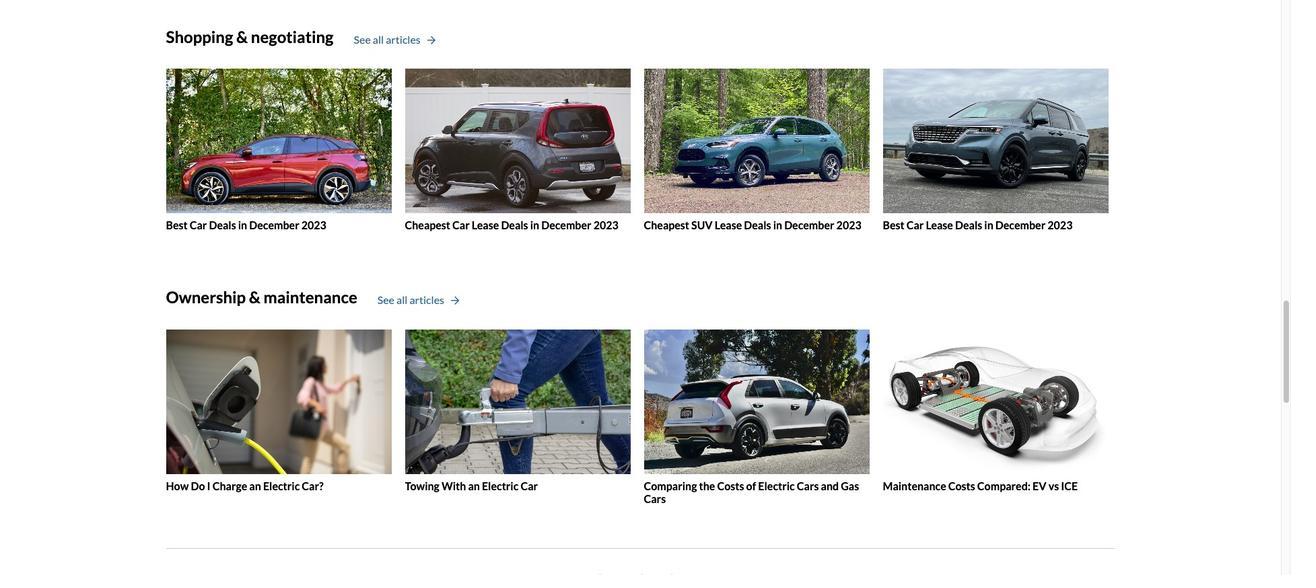 Task type: locate. For each thing, give the bounding box(es) containing it.
& right the ownership
[[249, 287, 261, 307]]

1 vertical spatial see all articles link
[[378, 292, 459, 308]]

costs left compared:
[[948, 480, 975, 493]]

1 vertical spatial see
[[378, 294, 395, 306]]

0 vertical spatial articles
[[386, 33, 421, 46]]

electric left car?
[[263, 480, 300, 493]]

1 horizontal spatial electric
[[482, 480, 519, 493]]

costs
[[717, 480, 744, 493], [948, 480, 975, 493]]

0 horizontal spatial cheapest
[[405, 219, 450, 232]]

0 horizontal spatial arrow right image
[[427, 36, 436, 45]]

cars left and on the bottom of page
[[797, 480, 819, 493]]

in for cheapest car lease deals in december 2023
[[530, 219, 539, 232]]

car for best car lease deals in december 2023
[[907, 219, 924, 232]]

1 lease from the left
[[472, 219, 499, 232]]

negotiating
[[251, 27, 334, 46]]

3 electric from the left
[[758, 480, 795, 493]]

3 in from the left
[[773, 219, 782, 232]]

cheapest for cheapest suv lease deals in december 2023
[[644, 219, 689, 232]]

comparing the costs of electric cars and gas cars image
[[644, 330, 870, 474]]

an right with
[[468, 480, 480, 493]]

cheapest car lease deals in december 2023 link
[[405, 69, 631, 232]]

ice
[[1061, 480, 1078, 493]]

1 vertical spatial &
[[249, 287, 261, 307]]

car for best car deals in december 2023
[[190, 219, 207, 232]]

cheapest car lease deals in december 2023 image
[[405, 69, 631, 214]]

electric right of
[[758, 480, 795, 493]]

& right shopping
[[236, 27, 248, 46]]

an inside towing with an electric car link
[[468, 480, 480, 493]]

1 vertical spatial articles
[[410, 294, 444, 306]]

comparing the costs of electric cars and gas cars
[[644, 480, 859, 505]]

0 horizontal spatial &
[[236, 27, 248, 46]]

0 vertical spatial see all articles link
[[354, 32, 436, 48]]

i
[[207, 480, 210, 493]]

ownership & maintenance
[[166, 287, 357, 307]]

maintenance
[[264, 287, 357, 307]]

electric inside comparing the costs of electric cars and gas cars
[[758, 480, 795, 493]]

arrow right image for ownership & maintenance
[[451, 296, 459, 306]]

2 best from the left
[[883, 219, 905, 232]]

2 2023 from the left
[[594, 219, 619, 232]]

4 2023 from the left
[[1048, 219, 1073, 232]]

maintenance costs compared: ev vs ice image
[[883, 330, 1109, 474]]

cheapest for cheapest car lease deals in december 2023
[[405, 219, 450, 232]]

towing with an electric car image
[[405, 330, 631, 474]]

1 horizontal spatial lease
[[715, 219, 742, 232]]

in for best car lease deals in december 2023
[[985, 219, 994, 232]]

0 vertical spatial all
[[373, 33, 384, 46]]

arrow right image for shopping & negotiating
[[427, 36, 436, 45]]

car for cheapest car lease deals in december 2023
[[453, 219, 470, 232]]

1 cheapest from the left
[[405, 219, 450, 232]]

cheapest suv lease deals in december 2023 image
[[644, 69, 870, 214]]

best car lease deals in december 2023 link
[[883, 69, 1109, 232]]

2 an from the left
[[468, 480, 480, 493]]

cheapest
[[405, 219, 450, 232], [644, 219, 689, 232]]

see all articles
[[354, 33, 421, 46], [378, 294, 444, 306]]

3 2023 from the left
[[837, 219, 862, 232]]

costs left of
[[717, 480, 744, 493]]

0 horizontal spatial an
[[249, 480, 261, 493]]

1 horizontal spatial see
[[378, 294, 395, 306]]

0 horizontal spatial electric
[[263, 480, 300, 493]]

1 horizontal spatial costs
[[948, 480, 975, 493]]

car
[[190, 219, 207, 232], [453, 219, 470, 232], [907, 219, 924, 232], [521, 480, 538, 493]]

1 horizontal spatial arrow right image
[[451, 296, 459, 306]]

1 horizontal spatial all
[[397, 294, 408, 306]]

lease
[[472, 219, 499, 232], [715, 219, 742, 232], [926, 219, 953, 232]]

all
[[373, 33, 384, 46], [397, 294, 408, 306]]

2 lease from the left
[[715, 219, 742, 232]]

3 december from the left
[[784, 219, 835, 232]]

ev
[[1033, 480, 1047, 493]]

3 lease from the left
[[926, 219, 953, 232]]

4 deals from the left
[[955, 219, 982, 232]]

1 vertical spatial arrow right image
[[451, 296, 459, 306]]

1 vertical spatial all
[[397, 294, 408, 306]]

in
[[238, 219, 247, 232], [530, 219, 539, 232], [773, 219, 782, 232], [985, 219, 994, 232]]

compared:
[[978, 480, 1031, 493]]

2023 for cheapest car lease deals in december 2023
[[594, 219, 619, 232]]

deals
[[209, 219, 236, 232], [501, 219, 528, 232], [744, 219, 771, 232], [955, 219, 982, 232]]

1 vertical spatial see all articles
[[378, 294, 444, 306]]

& for maintenance
[[249, 287, 261, 307]]

electric right with
[[482, 480, 519, 493]]

comparing the costs of electric cars and gas cars link
[[644, 330, 870, 506]]

2023 for cheapest suv lease deals in december 2023
[[837, 219, 862, 232]]

vs
[[1049, 480, 1059, 493]]

cars
[[797, 480, 819, 493], [644, 493, 666, 505]]

in for cheapest suv lease deals in december 2023
[[773, 219, 782, 232]]

maintenance costs compared: ev vs ice
[[883, 480, 1078, 493]]

how
[[166, 480, 189, 493]]

1 2023 from the left
[[301, 219, 326, 232]]

1 in from the left
[[238, 219, 247, 232]]

2 in from the left
[[530, 219, 539, 232]]

&
[[236, 27, 248, 46], [249, 287, 261, 307]]

1 december from the left
[[249, 219, 299, 232]]

0 horizontal spatial best
[[166, 219, 188, 232]]

0 horizontal spatial costs
[[717, 480, 744, 493]]

best car deals in december 2023 link
[[166, 69, 392, 232]]

1 electric from the left
[[263, 480, 300, 493]]

car inside 'link'
[[190, 219, 207, 232]]

0 vertical spatial see all articles
[[354, 33, 421, 46]]

deals inside 'link'
[[209, 219, 236, 232]]

2 electric from the left
[[482, 480, 519, 493]]

deals for cheapest car lease deals in december 2023
[[501, 219, 528, 232]]

0 vertical spatial arrow right image
[[427, 36, 436, 45]]

cheapest suv lease deals in december 2023 link
[[644, 69, 870, 232]]

4 december from the left
[[996, 219, 1046, 232]]

2023
[[301, 219, 326, 232], [594, 219, 619, 232], [837, 219, 862, 232], [1048, 219, 1073, 232]]

3 deals from the left
[[744, 219, 771, 232]]

2 cheapest from the left
[[644, 219, 689, 232]]

suv
[[692, 219, 713, 232]]

december for cheapest suv lease deals in december 2023
[[784, 219, 835, 232]]

car?
[[302, 480, 324, 493]]

1 deals from the left
[[209, 219, 236, 232]]

costs inside comparing the costs of electric cars and gas cars
[[717, 480, 744, 493]]

1 horizontal spatial best
[[883, 219, 905, 232]]

an inside how do i charge an electric car? link
[[249, 480, 261, 493]]

1 horizontal spatial an
[[468, 480, 480, 493]]

of
[[746, 480, 756, 493]]

2 horizontal spatial lease
[[926, 219, 953, 232]]

best car deals in december 2023 image
[[166, 69, 392, 214]]

0 vertical spatial &
[[236, 27, 248, 46]]

0 horizontal spatial lease
[[472, 219, 499, 232]]

electric
[[263, 480, 300, 493], [482, 480, 519, 493], [758, 480, 795, 493]]

see all articles link for shopping & negotiating
[[354, 32, 436, 48]]

an right charge
[[249, 480, 261, 493]]

an
[[249, 480, 261, 493], [468, 480, 480, 493]]

4 in from the left
[[985, 219, 994, 232]]

how do i charge an electric car?
[[166, 480, 324, 493]]

1 costs from the left
[[717, 480, 744, 493]]

see all articles link
[[354, 32, 436, 48], [378, 292, 459, 308]]

articles
[[386, 33, 421, 46], [410, 294, 444, 306]]

0 horizontal spatial see
[[354, 33, 371, 46]]

with
[[442, 480, 466, 493]]

and
[[821, 480, 839, 493]]

1 horizontal spatial cheapest
[[644, 219, 689, 232]]

0 vertical spatial see
[[354, 33, 371, 46]]

2 december from the left
[[541, 219, 592, 232]]

1 horizontal spatial cars
[[797, 480, 819, 493]]

1 an from the left
[[249, 480, 261, 493]]

1 best from the left
[[166, 219, 188, 232]]

1 horizontal spatial &
[[249, 287, 261, 307]]

see
[[354, 33, 371, 46], [378, 294, 395, 306]]

& for negotiating
[[236, 27, 248, 46]]

cars down comparing
[[644, 493, 666, 505]]

best
[[166, 219, 188, 232], [883, 219, 905, 232]]

2 horizontal spatial electric
[[758, 480, 795, 493]]

arrow right image
[[427, 36, 436, 45], [451, 296, 459, 306]]

0 horizontal spatial all
[[373, 33, 384, 46]]

cheapest car lease deals in december 2023
[[405, 219, 619, 232]]

best inside 'link'
[[166, 219, 188, 232]]

december
[[249, 219, 299, 232], [541, 219, 592, 232], [784, 219, 835, 232], [996, 219, 1046, 232]]

2 deals from the left
[[501, 219, 528, 232]]



Task type: describe. For each thing, give the bounding box(es) containing it.
articles for maintenance
[[410, 294, 444, 306]]

charge
[[213, 480, 247, 493]]

see all articles for shopping & negotiating
[[354, 33, 421, 46]]

maintenance costs compared: ev vs ice link
[[883, 330, 1109, 493]]

do
[[191, 480, 205, 493]]

best car lease deals in december 2023
[[883, 219, 1073, 232]]

all for maintenance
[[397, 294, 408, 306]]

ownership
[[166, 287, 246, 307]]

lease for cheapest suv lease deals in december 2023
[[715, 219, 742, 232]]

december inside 'link'
[[249, 219, 299, 232]]

best for best car deals in december 2023
[[166, 219, 188, 232]]

maintenance
[[883, 480, 946, 493]]

best for best car lease deals in december 2023
[[883, 219, 905, 232]]

towing
[[405, 480, 440, 493]]

see all articles link for ownership & maintenance
[[378, 292, 459, 308]]

how do i charge an electric car? link
[[166, 330, 392, 493]]

see all articles for ownership & maintenance
[[378, 294, 444, 306]]

2023 for best car lease deals in december 2023
[[1048, 219, 1073, 232]]

deals for cheapest suv lease deals in december 2023
[[744, 219, 771, 232]]

gas
[[841, 480, 859, 493]]

shopping & negotiating
[[166, 27, 334, 46]]

best car lease deals in december 2023 image
[[883, 69, 1109, 214]]

in inside 'link'
[[238, 219, 247, 232]]

see for shopping & negotiating
[[354, 33, 371, 46]]

see for ownership & maintenance
[[378, 294, 395, 306]]

how do i charge an electric car? image
[[166, 330, 392, 474]]

towing with an electric car link
[[405, 330, 631, 493]]

december for best car lease deals in december 2023
[[996, 219, 1046, 232]]

comparing
[[644, 480, 697, 493]]

deals for best car lease deals in december 2023
[[955, 219, 982, 232]]

cheapest suv lease deals in december 2023
[[644, 219, 862, 232]]

shopping
[[166, 27, 233, 46]]

december for cheapest car lease deals in december 2023
[[541, 219, 592, 232]]

the
[[699, 480, 715, 493]]

lease for cheapest car lease deals in december 2023
[[472, 219, 499, 232]]

electric inside towing with an electric car link
[[482, 480, 519, 493]]

2 costs from the left
[[948, 480, 975, 493]]

electric inside how do i charge an electric car? link
[[263, 480, 300, 493]]

lease for best car lease deals in december 2023
[[926, 219, 953, 232]]

2023 inside 'link'
[[301, 219, 326, 232]]

articles for negotiating
[[386, 33, 421, 46]]

best car deals in december 2023
[[166, 219, 326, 232]]

all for negotiating
[[373, 33, 384, 46]]

0 horizontal spatial cars
[[644, 493, 666, 505]]

towing with an electric car
[[405, 480, 538, 493]]



Task type: vqa. For each thing, say whether or not it's contained in the screenshot.
Car for Cheapest Car Lease Deals in December 2023
yes



